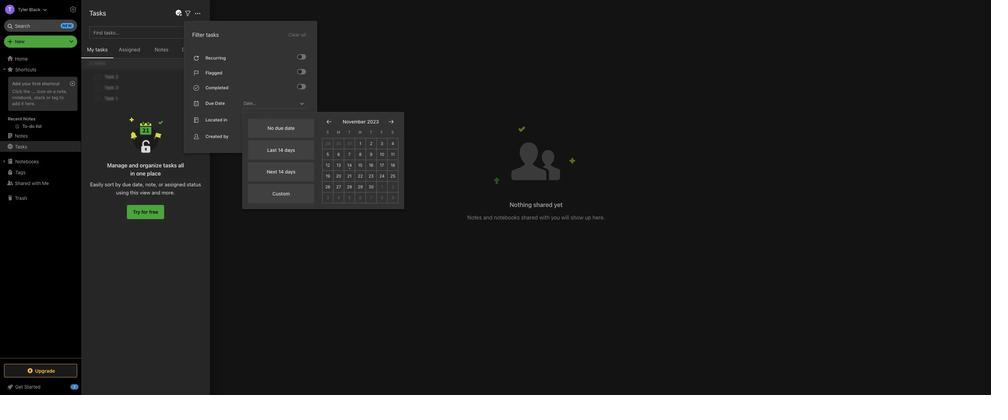 Task type: describe. For each thing, give the bounding box(es) containing it.
and for manage
[[129, 162, 138, 169]]

last
[[267, 147, 277, 153]]

25
[[390, 173, 395, 179]]

my
[[87, 46, 94, 52]]

11
[[391, 152, 395, 157]]

1 horizontal spatial me
[[128, 9, 137, 17]]

notes button
[[146, 45, 178, 58]]

recent
[[8, 116, 22, 122]]

easily
[[90, 181, 103, 188]]

22 button
[[355, 171, 366, 182]]

12 button
[[323, 160, 333, 171]]

0 vertical spatial 1
[[359, 141, 361, 146]]

0 vertical spatial 2 button
[[366, 138, 377, 149]]

Help and Learning task checklist field
[[0, 382, 81, 393]]

to
[[60, 95, 64, 100]]

manage
[[107, 162, 127, 169]]

next
[[267, 169, 277, 175]]

try for free button
[[127, 205, 164, 219]]

black
[[29, 7, 40, 12]]

in inside manage and organize tasks all in one place
[[130, 171, 135, 177]]

note, inside icon on a note, notebook, stack or tag to add it here.
[[57, 89, 67, 94]]

shared with me element
[[81, 0, 991, 395]]

tasks for my tasks
[[95, 46, 108, 52]]

1 horizontal spatial 29 button
[[355, 182, 366, 192]]

tyler black
[[18, 7, 40, 12]]

click the ...
[[12, 89, 36, 94]]

31
[[347, 141, 352, 146]]

tasks inside button
[[15, 144, 27, 149]]

one
[[136, 171, 146, 177]]

10 button
[[377, 149, 388, 160]]

1 vertical spatial 9 button
[[388, 192, 398, 203]]

stack
[[34, 95, 45, 100]]

9 for 9 button to the bottom
[[391, 195, 394, 200]]

located in
[[205, 117, 227, 123]]

1 vertical spatial 3 button
[[323, 192, 333, 203]]

1 horizontal spatial 6
[[359, 195, 362, 200]]

no
[[267, 125, 274, 131]]

using
[[116, 190, 129, 196]]

shared with me link
[[0, 178, 81, 189]]

and for notes
[[483, 215, 492, 221]]

click to collapse image
[[79, 383, 84, 391]]

manage and organize tasks all in one place
[[107, 162, 184, 177]]

1 vertical spatial 2 button
[[388, 182, 398, 192]]

up
[[585, 215, 591, 221]]

0 vertical spatial 9 button
[[366, 149, 377, 160]]

5 for leftmost 5 button
[[327, 152, 329, 157]]

date
[[285, 125, 295, 131]]

0 horizontal spatial shared with me
[[15, 180, 49, 186]]

easily sort by due date, note, or assigned status using this view and more.
[[90, 181, 201, 196]]

notebooks
[[494, 215, 520, 221]]

2 for the bottom 2 button
[[392, 184, 394, 189]]

14 for last 14 days
[[278, 147, 283, 153]]

by inside the easily sort by due date, note, or assigned status using this view and more.
[[115, 181, 121, 188]]

notebooks link
[[0, 156, 81, 167]]

26
[[325, 184, 330, 189]]

days for last 14 days
[[284, 147, 295, 153]]

1 horizontal spatial 1
[[381, 184, 383, 189]]

0 vertical spatial 6
[[337, 152, 340, 157]]

here. inside shared with me element
[[592, 215, 605, 221]]

1 t from the left
[[348, 130, 350, 134]]

0 vertical spatial tasks
[[89, 9, 106, 17]]

1 vertical spatial 1 button
[[377, 182, 388, 192]]

organize
[[140, 162, 162, 169]]

upgrade button
[[4, 364, 77, 378]]

free
[[149, 209, 158, 215]]

27
[[336, 184, 341, 189]]

2 vertical spatial with
[[539, 215, 550, 221]]

for
[[141, 209, 148, 215]]

0 horizontal spatial 29 button
[[323, 138, 333, 149]]

0 vertical spatial shared
[[533, 201, 552, 209]]

1 horizontal spatial shared with me
[[91, 9, 137, 17]]

0 horizontal spatial 29
[[325, 141, 330, 146]]

date,
[[132, 181, 144, 188]]

0 vertical spatial 8 button
[[355, 149, 366, 160]]

due inside the easily sort by due date, note, or assigned status using this view and more.
[[122, 181, 131, 188]]

status
[[187, 181, 201, 188]]

0 horizontal spatial with
[[32, 180, 41, 186]]

0 vertical spatial by
[[223, 134, 228, 139]]

tasks inside manage and organize tasks all in one place
[[163, 162, 177, 169]]

settings image
[[69, 5, 77, 14]]

2 for the top 2 button
[[370, 141, 372, 146]]

23 button
[[366, 171, 377, 182]]

try
[[133, 209, 140, 215]]

filter
[[192, 32, 205, 38]]

created
[[205, 134, 222, 139]]

0 vertical spatial shared
[[91, 9, 112, 17]]

started
[[24, 384, 40, 390]]

1 vertical spatial 5 button
[[344, 192, 355, 203]]

1 vertical spatial 6 button
[[355, 192, 366, 203]]

1 horizontal spatial with
[[114, 9, 126, 17]]

24 button
[[377, 171, 388, 182]]

4 for topmost "4" button
[[391, 141, 394, 146]]

1 horizontal spatial 3 button
[[377, 138, 388, 149]]

2023
[[367, 119, 379, 125]]

0 vertical spatial due
[[275, 125, 283, 131]]

w
[[358, 130, 362, 134]]

notes inside group
[[23, 116, 35, 122]]

1 vertical spatial 29
[[358, 184, 363, 189]]

nothing shared yet
[[510, 201, 563, 209]]

16 button
[[366, 160, 377, 171]]

assigned
[[165, 181, 185, 188]]

0 horizontal spatial 6 button
[[333, 149, 344, 160]]

1 horizontal spatial 30 button
[[366, 182, 377, 192]]

0 vertical spatial 1 button
[[355, 138, 366, 149]]

due date
[[205, 101, 225, 106]]

1 vertical spatial 30
[[369, 184, 374, 189]]

here. inside icon on a note, notebook, stack or tag to add it here.
[[25, 101, 35, 106]]

14 for next 14 days
[[278, 169, 284, 175]]

note, inside the easily sort by due date, note, or assigned status using this view and more.
[[145, 181, 157, 188]]

icon on a note, notebook, stack or tag to add it here.
[[12, 89, 67, 106]]

or for assigned
[[159, 181, 163, 188]]

due dates button
[[178, 45, 210, 58]]

0 horizontal spatial 8
[[359, 152, 362, 157]]

1 vertical spatial shared
[[521, 215, 538, 221]]

more.
[[162, 190, 175, 196]]

1 vertical spatial 4 button
[[333, 192, 344, 203]]

1 s from the left
[[326, 130, 329, 134]]

get started
[[15, 384, 40, 390]]

expand notebooks image
[[2, 159, 7, 164]]

Account field
[[0, 3, 47, 16]]

9 for the top 9 button
[[370, 152, 372, 157]]

12
[[326, 163, 330, 168]]

1 horizontal spatial 3
[[381, 141, 383, 146]]

days for next 14 days
[[285, 169, 295, 175]]

tags
[[15, 169, 26, 175]]

home link
[[0, 53, 81, 64]]

21
[[347, 173, 352, 179]]

Search text field
[[9, 20, 72, 32]]

assigned
[[119, 46, 140, 52]]

notebook,
[[12, 95, 33, 100]]

clear
[[288, 32, 300, 37]]

all inside manage and organize tasks all in one place
[[178, 162, 184, 169]]

notes inside "button"
[[155, 46, 168, 52]]

November field
[[341, 118, 366, 125]]

shortcuts
[[15, 67, 36, 72]]

0 vertical spatial 4 button
[[388, 138, 398, 149]]

recurring
[[205, 55, 226, 61]]

nothing
[[510, 201, 532, 209]]

20 button
[[333, 171, 344, 182]]

group containing add your first shortcut
[[0, 75, 81, 133]]

show
[[571, 215, 583, 221]]

shortcut
[[42, 81, 60, 86]]

2 horizontal spatial 7
[[370, 195, 372, 200]]

last 14 days
[[267, 147, 295, 153]]

15
[[358, 163, 362, 168]]

11 button
[[388, 149, 398, 160]]

flagged
[[205, 70, 222, 75]]

my tasks button
[[81, 45, 113, 58]]

1 vertical spatial 8 button
[[377, 192, 388, 203]]



Task type: locate. For each thing, give the bounding box(es) containing it.
13
[[336, 163, 341, 168]]

2 right 31 button
[[370, 141, 372, 146]]

9 up 16
[[370, 152, 372, 157]]

f
[[381, 130, 383, 134]]

and right the view
[[152, 190, 160, 196]]

tasks for filter tasks
[[206, 32, 219, 38]]

shared
[[91, 9, 112, 17], [15, 180, 30, 186]]

7 down 23 button
[[370, 195, 372, 200]]

all right clear
[[301, 32, 306, 37]]

due left dates
[[182, 46, 191, 52]]

due for due dates
[[182, 46, 191, 52]]

days right next
[[285, 169, 295, 175]]

1
[[359, 141, 361, 146], [381, 184, 383, 189]]

2 vertical spatial tasks
[[163, 162, 177, 169]]

0 horizontal spatial 30
[[336, 141, 341, 146]]

tasks up notebooks
[[15, 144, 27, 149]]

0 vertical spatial tasks
[[206, 32, 219, 38]]

1 horizontal spatial 29
[[358, 184, 363, 189]]

6 down 22 button
[[359, 195, 362, 200]]

clear all button
[[288, 31, 307, 39]]

28
[[347, 184, 352, 189]]

1 vertical spatial 4
[[337, 195, 340, 200]]

0 horizontal spatial 2 button
[[366, 138, 377, 149]]

More actions and view options field
[[192, 9, 202, 17]]

s left m
[[326, 130, 329, 134]]

24
[[379, 173, 384, 179]]

0 vertical spatial me
[[128, 9, 137, 17]]

0 horizontal spatial or
[[46, 95, 50, 100]]

0 vertical spatial 6 button
[[333, 149, 344, 160]]

1 vertical spatial 7 button
[[366, 192, 377, 203]]

4 button down 27
[[333, 192, 344, 203]]

1 vertical spatial 8
[[381, 195, 383, 200]]

1 vertical spatial me
[[42, 180, 49, 186]]

by right created
[[223, 134, 228, 139]]

Find tasks… text field
[[91, 27, 186, 38]]

new search field
[[9, 20, 74, 32]]

1 vertical spatial tasks
[[95, 46, 108, 52]]

26 button
[[323, 182, 333, 192]]

t down 2023 'field'
[[370, 130, 372, 134]]

add your first shortcut
[[12, 81, 60, 86]]

27 button
[[333, 182, 344, 192]]

25 button
[[388, 171, 398, 182]]

2 button down 25
[[388, 182, 398, 192]]

and inside the easily sort by due date, note, or assigned status using this view and more.
[[152, 190, 160, 196]]

5 for the bottommost 5 button
[[348, 195, 351, 200]]

1 vertical spatial 7
[[370, 195, 372, 200]]

5 up 12
[[327, 152, 329, 157]]

and inside manage and organize tasks all in one place
[[129, 162, 138, 169]]

s
[[326, 130, 329, 134], [391, 130, 394, 134]]

29 button right 28
[[355, 182, 366, 192]]

2 vertical spatial 7
[[73, 385, 76, 389]]

1 horizontal spatial 7 button
[[366, 192, 377, 203]]

due right the no
[[275, 125, 283, 131]]

7 button down 23 button
[[366, 192, 377, 203]]

1 vertical spatial or
[[159, 181, 163, 188]]

7 left click to collapse icon
[[73, 385, 76, 389]]

0 vertical spatial 3 button
[[377, 138, 388, 149]]

due inside due dates button
[[182, 46, 191, 52]]

17
[[380, 163, 384, 168]]

29
[[325, 141, 330, 146], [358, 184, 363, 189]]

2 vertical spatial 14
[[278, 169, 284, 175]]

due up using
[[122, 181, 131, 188]]

8 button
[[355, 149, 366, 160], [377, 192, 388, 203]]

6
[[337, 152, 340, 157], [359, 195, 362, 200]]

1 horizontal spatial note,
[[145, 181, 157, 188]]

shared with me down tags button
[[15, 180, 49, 186]]

0 vertical spatial 9
[[370, 152, 372, 157]]

here. right the up
[[592, 215, 605, 221]]

0 horizontal spatial all
[[178, 162, 184, 169]]

19
[[326, 173, 330, 179]]

8 down 24 button
[[381, 195, 383, 200]]

1 button
[[355, 138, 366, 149], [377, 182, 388, 192]]

next 14 days
[[267, 169, 295, 175]]

and inside shared with me element
[[483, 215, 492, 221]]

17 button
[[377, 160, 388, 171]]

and left notebooks
[[483, 215, 492, 221]]

1 horizontal spatial 1 button
[[377, 182, 388, 192]]

tyler
[[18, 7, 28, 12]]

21 button
[[344, 171, 355, 182]]

1 horizontal spatial shared
[[91, 9, 112, 17]]

group
[[0, 75, 81, 133]]

1 vertical spatial due
[[122, 181, 131, 188]]

1 horizontal spatial due
[[205, 101, 214, 106]]

or inside the easily sort by due date, note, or assigned status using this view and more.
[[159, 181, 163, 188]]

6 button up '13'
[[333, 149, 344, 160]]

0 vertical spatial all
[[301, 32, 306, 37]]

add
[[12, 81, 21, 86]]

by right 'sort'
[[115, 181, 121, 188]]

4 button up 11
[[388, 138, 398, 149]]

3 up 10
[[381, 141, 383, 146]]

9 button left 10
[[366, 149, 377, 160]]

6 button
[[333, 149, 344, 160], [355, 192, 366, 203]]

1 horizontal spatial 30
[[369, 184, 374, 189]]

0 horizontal spatial 7 button
[[344, 149, 355, 160]]

3 button up 10
[[377, 138, 388, 149]]

or up the more.
[[159, 181, 163, 188]]

0 vertical spatial or
[[46, 95, 50, 100]]

2
[[370, 141, 372, 146], [392, 184, 394, 189]]

or for tag
[[46, 95, 50, 100]]

no due date
[[267, 125, 295, 131]]

8
[[359, 152, 362, 157], [381, 195, 383, 200]]

1 vertical spatial here.
[[592, 215, 605, 221]]

1 vertical spatial days
[[285, 169, 295, 175]]

1 horizontal spatial 4
[[391, 141, 394, 146]]

november
[[343, 119, 366, 125]]

7
[[348, 152, 351, 157], [370, 195, 372, 200], [73, 385, 76, 389]]

tasks right filter
[[206, 32, 219, 38]]

days
[[284, 147, 295, 153], [285, 169, 295, 175]]

0 horizontal spatial me
[[42, 180, 49, 186]]

1 horizontal spatial and
[[152, 190, 160, 196]]

6 up '13'
[[337, 152, 340, 157]]

place
[[147, 171, 161, 177]]

1 right 31 button
[[359, 141, 361, 146]]

1 vertical spatial by
[[115, 181, 121, 188]]

14 right the 13 button
[[347, 163, 352, 168]]

1 horizontal spatial 2 button
[[388, 182, 398, 192]]

me down tags button
[[42, 180, 49, 186]]

8 button up 15
[[355, 149, 366, 160]]

0 vertical spatial 3
[[381, 141, 383, 146]]

tasks right settings image
[[89, 9, 106, 17]]

filter tasks image
[[184, 9, 192, 17]]

30 down 23 button
[[369, 184, 374, 189]]

0 horizontal spatial 1
[[359, 141, 361, 146]]

2023 field
[[366, 118, 379, 125]]

date…
[[244, 101, 256, 106]]

your
[[22, 81, 31, 86]]

notes link
[[0, 130, 81, 141]]

it
[[21, 101, 24, 106]]

trash link
[[0, 193, 81, 203]]

7 down 31 button
[[348, 152, 351, 157]]

date
[[215, 101, 225, 106]]

note, up the view
[[145, 181, 157, 188]]

recent notes
[[8, 116, 35, 122]]

or down "on"
[[46, 95, 50, 100]]

note, up to
[[57, 89, 67, 94]]

9
[[370, 152, 372, 157], [391, 195, 394, 200]]

29 button up 12
[[323, 138, 333, 149]]

0 horizontal spatial note,
[[57, 89, 67, 94]]

1 vertical spatial and
[[152, 190, 160, 196]]

7 inside "help and learning task checklist" field
[[73, 385, 76, 389]]

completed image
[[298, 84, 302, 89]]

with up "find tasks…" text box
[[114, 9, 126, 17]]

sort
[[105, 181, 114, 188]]

0 vertical spatial shared with me
[[91, 9, 137, 17]]

notes left notebooks
[[467, 215, 482, 221]]

notes inside shared with me element
[[467, 215, 482, 221]]

4 for the bottom "4" button
[[337, 195, 340, 200]]

or inside icon on a note, notebook, stack or tag to add it here.
[[46, 95, 50, 100]]

29 right 28 button
[[358, 184, 363, 189]]

0 horizontal spatial and
[[129, 162, 138, 169]]

me up "find tasks…" text box
[[128, 9, 137, 17]]

notes down "find tasks…" text box
[[155, 46, 168, 52]]

0 vertical spatial days
[[284, 147, 295, 153]]

4 down 27 'button' in the top left of the page
[[337, 195, 340, 200]]

 Date picker field
[[242, 99, 313, 108]]

2 button
[[366, 138, 377, 149], [388, 182, 398, 192]]

8 button down 24 button
[[377, 192, 388, 203]]

1 vertical spatial 29 button
[[355, 182, 366, 192]]

6 button down 22 button
[[355, 192, 366, 203]]

1 button down 24
[[377, 182, 388, 192]]

click
[[12, 89, 22, 94]]

flagged image
[[298, 70, 302, 74]]

more actions and view options image
[[194, 9, 202, 17]]

shared down nothing shared yet
[[521, 215, 538, 221]]

9 button
[[366, 149, 377, 160], [388, 192, 398, 203]]

due
[[275, 125, 283, 131], [122, 181, 131, 188]]

14 right next
[[278, 169, 284, 175]]

1 vertical spatial 3
[[327, 195, 329, 200]]

tasks right my
[[95, 46, 108, 52]]

0 horizontal spatial 4
[[337, 195, 340, 200]]

0 horizontal spatial 9
[[370, 152, 372, 157]]

1 horizontal spatial 6 button
[[355, 192, 366, 203]]

15 button
[[355, 160, 366, 171]]

0 horizontal spatial due
[[182, 46, 191, 52]]

...
[[31, 89, 36, 94]]

0 vertical spatial 30 button
[[333, 138, 344, 149]]

and up one at the left top
[[129, 162, 138, 169]]

0 horizontal spatial tasks
[[95, 46, 108, 52]]

notes down the recent notes
[[15, 133, 28, 139]]

tag
[[52, 95, 58, 100]]

home
[[15, 56, 28, 61]]

tasks inside button
[[95, 46, 108, 52]]

0 horizontal spatial 8 button
[[355, 149, 366, 160]]

with left you
[[539, 215, 550, 221]]

all up assigned in the top of the page
[[178, 162, 184, 169]]

1 horizontal spatial in
[[223, 117, 227, 123]]

30 button down the 23 at the left of the page
[[366, 182, 377, 192]]

19 button
[[323, 171, 333, 182]]

0 horizontal spatial by
[[115, 181, 121, 188]]

tree
[[0, 53, 81, 358]]

0 horizontal spatial 4 button
[[333, 192, 344, 203]]

1 vertical spatial all
[[178, 162, 184, 169]]

0 horizontal spatial 3
[[327, 195, 329, 200]]

t right m
[[348, 130, 350, 134]]

9 button down 25 button
[[388, 192, 398, 203]]

2 horizontal spatial with
[[539, 215, 550, 221]]

tasks
[[206, 32, 219, 38], [95, 46, 108, 52], [163, 162, 177, 169]]

notes
[[155, 46, 168, 52], [23, 116, 35, 122], [15, 133, 28, 139], [467, 215, 482, 221]]

3 button down 26
[[323, 192, 333, 203]]

here. right the it
[[25, 101, 35, 106]]

5 down 28 button
[[348, 195, 351, 200]]

2 t from the left
[[370, 130, 372, 134]]

16
[[369, 163, 373, 168]]

a
[[53, 89, 56, 94]]

1 vertical spatial shared with me
[[15, 180, 49, 186]]

in left one at the left top
[[130, 171, 135, 177]]

0 horizontal spatial 5
[[327, 152, 329, 157]]

14 right the last
[[278, 147, 283, 153]]

Filter tasks field
[[184, 9, 192, 17]]

due for due date
[[205, 101, 214, 106]]

1 vertical spatial note,
[[145, 181, 157, 188]]

30
[[336, 141, 341, 146], [369, 184, 374, 189]]

and
[[129, 162, 138, 169], [152, 190, 160, 196], [483, 215, 492, 221]]

28 button
[[344, 182, 355, 192]]

2 s from the left
[[391, 130, 394, 134]]

shared down tags
[[15, 180, 30, 186]]

tree containing home
[[0, 53, 81, 358]]

1 horizontal spatial 5 button
[[344, 192, 355, 203]]

my tasks
[[87, 46, 108, 52]]

yet
[[554, 201, 563, 209]]

tasks button
[[0, 141, 81, 152]]

new
[[15, 39, 25, 44]]

30 left "31"
[[336, 141, 341, 146]]

shared right settings image
[[91, 9, 112, 17]]

14 inside 'button'
[[347, 163, 352, 168]]

1 horizontal spatial s
[[391, 130, 394, 134]]

shared with me up "find tasks…" text box
[[91, 9, 137, 17]]

all inside button
[[301, 32, 306, 37]]

get
[[15, 384, 23, 390]]

days right the last
[[284, 147, 295, 153]]

1 down 24 button
[[381, 184, 383, 189]]

due left date
[[205, 101, 214, 106]]

30 button left "31"
[[333, 138, 344, 149]]

1 vertical spatial with
[[32, 180, 41, 186]]

14 button
[[344, 160, 355, 171]]

0 horizontal spatial 1 button
[[355, 138, 366, 149]]

30 button
[[333, 138, 344, 149], [366, 182, 377, 192]]

with down tags button
[[32, 180, 41, 186]]

1 vertical spatial shared
[[15, 180, 30, 186]]

tasks right organize
[[163, 162, 177, 169]]

1 button right "31"
[[355, 138, 366, 149]]

in right located
[[223, 117, 227, 123]]

1 vertical spatial 1
[[381, 184, 383, 189]]

20
[[336, 173, 341, 179]]

1 horizontal spatial 7
[[348, 152, 351, 157]]

0 horizontal spatial 30 button
[[333, 138, 344, 149]]

shared up notes and notebooks shared with you will show up here. in the bottom of the page
[[533, 201, 552, 209]]

0 vertical spatial 29
[[325, 141, 330, 146]]

the
[[23, 89, 30, 94]]

8 up 15
[[359, 152, 362, 157]]

4 up 11
[[391, 141, 394, 146]]

new task image
[[175, 9, 183, 17]]

1 vertical spatial in
[[130, 171, 135, 177]]

2 button up 16
[[366, 138, 377, 149]]

completed
[[205, 85, 228, 90]]

5 button up 12
[[323, 149, 333, 160]]

recurring image
[[298, 55, 302, 59]]

0 horizontal spatial tasks
[[15, 144, 27, 149]]

view
[[140, 190, 150, 196]]

1 vertical spatial tasks
[[15, 144, 27, 149]]

3 down 26 button
[[327, 195, 329, 200]]

notes right "recent"
[[23, 116, 35, 122]]

7 button down "31"
[[344, 149, 355, 160]]

2 down 25 button
[[392, 184, 394, 189]]

0 horizontal spatial 5 button
[[323, 149, 333, 160]]

s right f on the left of page
[[391, 130, 394, 134]]

0 vertical spatial due
[[182, 46, 191, 52]]

0 vertical spatial 2
[[370, 141, 372, 146]]

0 vertical spatial note,
[[57, 89, 67, 94]]

0 horizontal spatial 7
[[73, 385, 76, 389]]

1 horizontal spatial here.
[[592, 215, 605, 221]]

29 up 12
[[325, 141, 330, 146]]

0 vertical spatial 14
[[278, 147, 283, 153]]

3
[[381, 141, 383, 146], [327, 195, 329, 200]]

0 vertical spatial 29 button
[[323, 138, 333, 149]]

0 vertical spatial 4
[[391, 141, 394, 146]]

due dates
[[182, 46, 206, 52]]

5 button down 28
[[344, 192, 355, 203]]

0 horizontal spatial t
[[348, 130, 350, 134]]

1 horizontal spatial tasks
[[89, 9, 106, 17]]

9 down 25 button
[[391, 195, 394, 200]]

0 vertical spatial 7
[[348, 152, 351, 157]]



Task type: vqa. For each thing, say whether or not it's contained in the screenshot.
NEW NOTE icon
no



